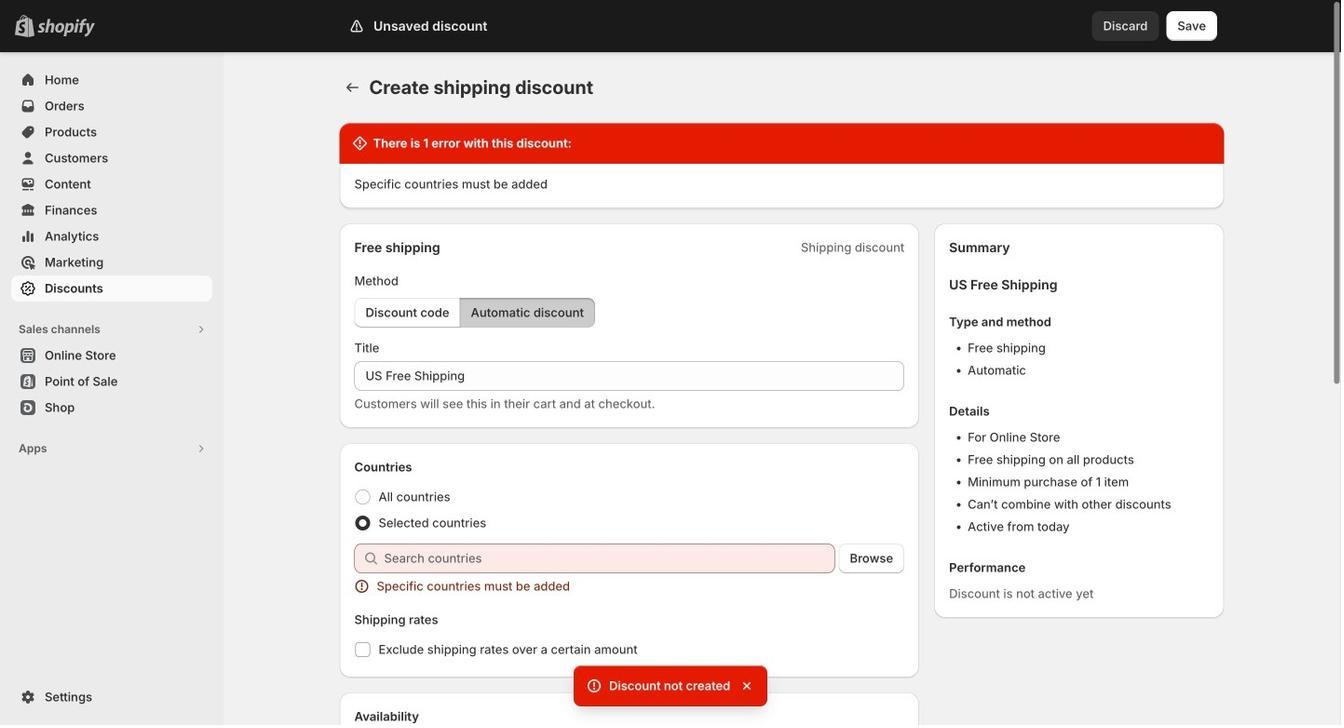 Task type: locate. For each thing, give the bounding box(es) containing it.
shopify image
[[37, 18, 95, 37]]

None text field
[[354, 361, 905, 391]]

Search countries text field
[[384, 544, 835, 574]]



